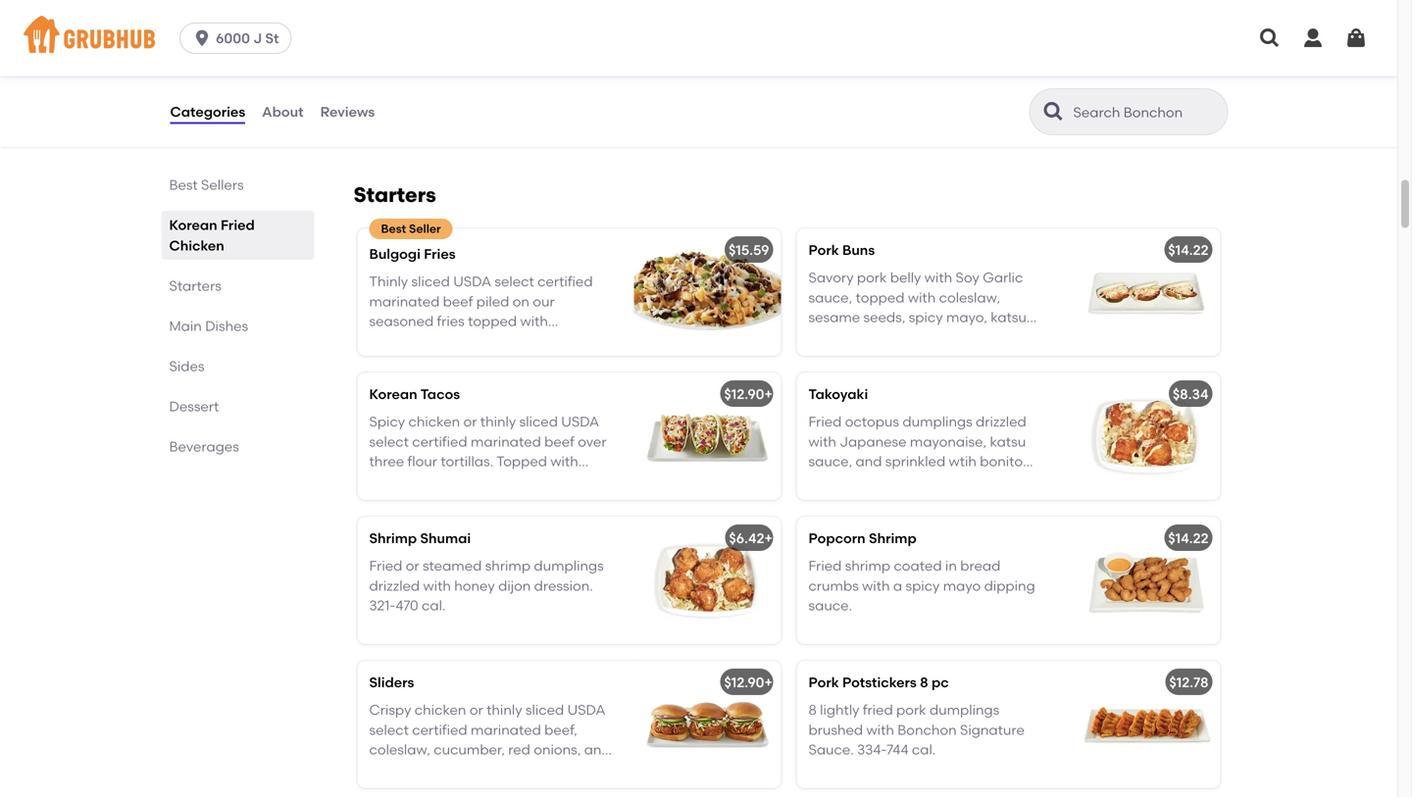 Task type: describe. For each thing, give the bounding box(es) containing it.
dumplings inside fried octopus dumplings drizzled with japanese mayonaise, katsu sauce, and sprinkled wtih bonito flakes. 342 cal.
[[903, 414, 973, 430]]

bulgogi fries
[[369, 246, 456, 262]]

6000 j st button
[[180, 23, 300, 54]]

790
[[967, 329, 991, 346]]

j
[[253, 30, 262, 47]]

wtih
[[949, 453, 977, 470]]

or inside hand-brushed with your choice of a bonchon signature sauce. complimentary side of pickled radish or coleslaw. 3468-3537 cal.
[[414, 114, 428, 131]]

crumbs
[[809, 578, 859, 594]]

$14.22 for savory pork belly with soy garlic sauce, topped with coleslaw, sesame seeds, spicy mayo, katsu sauce, and cucumbers. 790 cal.
[[1169, 242, 1209, 258]]

best seller
[[381, 222, 441, 236]]

and inside fried octopus dumplings drizzled with japanese mayonaise, katsu sauce, and sprinkled wtih bonito flakes. 342 cal.
[[856, 453, 882, 470]]

honey
[[454, 578, 495, 594]]

onions.
[[550, 353, 597, 370]]

shrimp inside fried shrimp coated in bread crumbs with a spicy mayo dipping sauce.
[[845, 558, 891, 574]]

3537
[[533, 114, 564, 131]]

brushed inside hand-brushed with your choice of a bonchon signature sauce. complimentary side of pickled radish or coleslaw. 3468-3537 cal.
[[412, 55, 467, 71]]

$12.90 + for takoyaki
[[724, 386, 773, 403]]

744
[[887, 742, 909, 758]]

red
[[508, 742, 531, 758]]

with inside fried shrimp coated in bread crumbs with a spicy mayo dipping sauce.
[[862, 578, 890, 594]]

fried for fried octopus dumplings drizzled with japanese mayonaise, katsu sauce, and sprinkled wtih bonito flakes. 342 cal.
[[809, 414, 842, 430]]

brushed inside 8 lightly fried pork dumplings brushed with bonchon signature sauce. 334-744 cal.
[[809, 722, 863, 739]]

shrimp shumai
[[369, 530, 471, 547]]

dijon
[[498, 578, 531, 594]]

Search Bonchon search field
[[1072, 103, 1222, 122]]

search icon image
[[1042, 100, 1066, 124]]

st
[[265, 30, 279, 47]]

korean tacos
[[369, 386, 460, 403]]

popcorn shrimp image
[[1074, 517, 1221, 644]]

sesame
[[809, 309, 860, 326]]

342
[[854, 473, 878, 490]]

chicken
[[169, 237, 224, 254]]

in
[[946, 558, 957, 574]]

savory
[[809, 269, 854, 286]]

chopped
[[444, 353, 504, 370]]

seller
[[409, 222, 441, 236]]

signature for choice
[[432, 74, 496, 91]]

fried
[[863, 702, 893, 719]]

lightly
[[820, 702, 860, 719]]

served
[[451, 762, 496, 778]]

2 shrimp from the left
[[869, 530, 917, 547]]

buns
[[843, 242, 875, 258]]

6000
[[216, 30, 250, 47]]

coleslaw, inside crispy chicken or thinly sliced usda select certified marinated beef, coleslaw, cucumber, red onions, and spicy mayo, served on a mini potato bun. 959-1130 cal.
[[369, 742, 431, 758]]

korean tacos image
[[634, 373, 781, 500]]

1 svg image from the left
[[1259, 26, 1282, 50]]

coated
[[894, 558, 942, 574]]

and inside crispy chicken or thinly sliced usda select certified marinated beef, coleslaw, cucumber, red onions, and spicy mayo, served on a mini potato bun. 959-1130 cal.
[[584, 742, 611, 758]]

topped inside the savory pork belly with soy garlic sauce, topped with coleslaw, sesame seeds, spicy mayo, katsu sauce, and cucumbers. 790 cal.
[[856, 289, 905, 306]]

bonito
[[980, 453, 1023, 470]]

korean for korean tacos
[[369, 386, 418, 403]]

cal. inside fried or steamed shrimp dumplings drizzled with honey dijon dression. 321-470 cal.
[[422, 598, 446, 614]]

2 svg image from the left
[[1345, 26, 1368, 50]]

sauces image
[[1074, 14, 1221, 141]]

+ for takoyaki
[[765, 386, 773, 403]]

potato
[[563, 762, 608, 778]]

spicy inside thinly sliced usda select certified marinated beef piled on our seasoned fries topped with mozzarella cheese, a spicy mayo drizzle and chopped green onions.
[[511, 333, 546, 350]]

sliders
[[369, 674, 414, 691]]

$6.42 +
[[729, 530, 773, 547]]

octopus
[[845, 414, 900, 430]]

your
[[501, 55, 530, 71]]

fried for fried or steamed shrimp dumplings drizzled with honey dijon dression. 321-470 cal.
[[369, 558, 403, 574]]

fried for fried shrimp coated in bread crumbs with a spicy mayo dipping sauce.
[[809, 558, 842, 574]]

pork inside 8 lightly fried pork dumplings brushed with bonchon signature sauce. 334-744 cal.
[[897, 702, 927, 719]]

onions,
[[534, 742, 581, 758]]

svg image inside the 6000 j st button
[[192, 28, 212, 48]]

3468-
[[495, 114, 533, 131]]

6000 j st
[[216, 30, 279, 47]]

dipping
[[984, 578, 1036, 594]]

drizzled inside fried octopus dumplings drizzled with japanese mayonaise, katsu sauce, and sprinkled wtih bonito flakes. 342 cal.
[[976, 414, 1027, 430]]

katsu inside fried octopus dumplings drizzled with japanese mayonaise, katsu sauce, and sprinkled wtih bonito flakes. 342 cal.
[[990, 433, 1026, 450]]

sliced inside crispy chicken or thinly sliced usda select certified marinated beef, coleslaw, cucumber, red onions, and spicy mayo, served on a mini potato bun. 959-1130 cal.
[[526, 702, 564, 719]]

select inside crispy chicken or thinly sliced usda select certified marinated beef, coleslaw, cucumber, red onions, and spicy mayo, served on a mini potato bun. 959-1130 cal.
[[369, 722, 409, 739]]

bonchon for 334-
[[898, 722, 957, 739]]

bulgogi fries image
[[634, 228, 781, 356]]

$15.59
[[729, 242, 770, 258]]

beef
[[443, 293, 473, 310]]

thinly
[[487, 702, 522, 719]]

with inside hand-brushed with your choice of a bonchon signature sauce. complimentary side of pickled radish or coleslaw. 3468-3537 cal.
[[470, 55, 498, 71]]

fried octopus dumplings drizzled with japanese mayonaise, katsu sauce, and sprinkled wtih bonito flakes. 342 cal.
[[809, 414, 1027, 490]]

signature for dumplings
[[960, 722, 1025, 739]]

mayo, inside the savory pork belly with soy garlic sauce, topped with coleslaw, sesame seeds, spicy mayo, katsu sauce, and cucumbers. 790 cal.
[[947, 309, 988, 326]]

reviews button
[[319, 77, 376, 147]]

0 horizontal spatial of
[[508, 94, 521, 111]]

main
[[169, 318, 202, 335]]

cal. inside fried octopus dumplings drizzled with japanese mayonaise, katsu sauce, and sprinkled wtih bonito flakes. 342 cal.
[[881, 473, 905, 490]]

soy
[[956, 269, 980, 286]]

reviews
[[320, 103, 375, 120]]

cal. inside the savory pork belly with soy garlic sauce, topped with coleslaw, sesame seeds, spicy mayo, katsu sauce, and cucumbers. 790 cal.
[[994, 329, 1018, 346]]

our
[[533, 293, 555, 310]]

popcorn shrimp
[[809, 530, 917, 547]]

pork buns
[[809, 242, 875, 258]]

$12.90 for takoyaki
[[724, 386, 765, 403]]

with inside thinly sliced usda select certified marinated beef piled on our seasoned fries topped with mozzarella cheese, a spicy mayo drizzle and chopped green onions.
[[520, 313, 548, 330]]

piled
[[476, 293, 509, 310]]

dessert
[[169, 398, 219, 415]]

best for best sellers
[[169, 177, 198, 193]]

savory pork belly with soy garlic sauce, topped with coleslaw, sesame seeds, spicy mayo, katsu sauce, and cucumbers. 790 cal.
[[809, 269, 1027, 346]]

katsu inside the savory pork belly with soy garlic sauce, topped with coleslaw, sesame seeds, spicy mayo, katsu sauce, and cucumbers. 790 cal.
[[991, 309, 1027, 326]]

1130
[[431, 782, 457, 798]]

green
[[508, 353, 547, 370]]

main navigation navigation
[[0, 0, 1398, 77]]

959-
[[402, 782, 431, 798]]

takoyaki image
[[1074, 373, 1221, 500]]

beef,
[[545, 722, 578, 739]]

sliders image
[[634, 661, 781, 789]]

$6.42
[[729, 530, 765, 547]]

flakes.
[[809, 473, 851, 490]]

fries
[[437, 313, 465, 330]]

best sellers
[[169, 177, 244, 193]]

mozzarella
[[369, 333, 441, 350]]

sides
[[169, 358, 204, 375]]

cheese,
[[445, 333, 496, 350]]

coleslaw.
[[431, 114, 492, 131]]

spicy inside crispy chicken or thinly sliced usda select certified marinated beef, coleslaw, cucumber, red onions, and spicy mayo, served on a mini potato bun. 959-1130 cal.
[[369, 762, 404, 778]]

30 pc strips image
[[634, 14, 781, 141]]

seasoned
[[369, 313, 434, 330]]

and inside thinly sliced usda select certified marinated beef piled on our seasoned fries topped with mozzarella cheese, a spicy mayo drizzle and chopped green onions.
[[414, 353, 441, 370]]

takoyaki
[[809, 386, 868, 403]]

sauce. for with
[[500, 74, 545, 91]]

8 lightly fried pork dumplings brushed with bonchon signature sauce. 334-744 cal.
[[809, 702, 1025, 758]]

pork buns image
[[1074, 228, 1221, 356]]

belly
[[890, 269, 921, 286]]

mayonaise,
[[910, 433, 987, 450]]

choice
[[533, 55, 578, 71]]

bun.
[[369, 782, 398, 798]]



Task type: vqa. For each thing, say whether or not it's contained in the screenshot.
top FIL-
no



Task type: locate. For each thing, give the bounding box(es) containing it.
0 horizontal spatial best
[[169, 177, 198, 193]]

0 vertical spatial 8
[[920, 674, 929, 691]]

0 horizontal spatial usda
[[453, 273, 492, 290]]

1 horizontal spatial best
[[381, 222, 406, 236]]

1 vertical spatial coleslaw,
[[369, 742, 431, 758]]

with inside fried octopus dumplings drizzled with japanese mayonaise, katsu sauce, and sprinkled wtih bonito flakes. 342 cal.
[[809, 433, 837, 450]]

and down seeds, at the top right of page
[[856, 329, 882, 346]]

2 $12.90 + from the top
[[724, 674, 773, 691]]

marinated up seasoned
[[369, 293, 440, 310]]

select inside thinly sliced usda select certified marinated beef piled on our seasoned fries topped with mozzarella cheese, a spicy mayo drizzle and chopped green onions.
[[495, 273, 534, 290]]

1 vertical spatial of
[[508, 94, 521, 111]]

1 vertical spatial sauce.
[[809, 742, 854, 758]]

certified
[[538, 273, 593, 290], [412, 722, 468, 739]]

dumplings up dression.
[[534, 558, 604, 574]]

select down the crispy
[[369, 722, 409, 739]]

best left sellers in the left of the page
[[169, 177, 198, 193]]

1 horizontal spatial coleslaw,
[[939, 289, 1001, 306]]

on left "our"
[[513, 293, 530, 310]]

$12.90
[[724, 386, 765, 403], [724, 674, 765, 691]]

0 vertical spatial or
[[414, 114, 428, 131]]

1 vertical spatial select
[[369, 722, 409, 739]]

cal. right 790
[[994, 329, 1018, 346]]

spicy inside fried shrimp coated in bread crumbs with a spicy mayo dipping sauce.
[[906, 578, 940, 594]]

1 horizontal spatial usda
[[568, 702, 606, 719]]

fried down sellers in the left of the page
[[221, 217, 255, 233]]

1 shrimp from the left
[[369, 530, 417, 547]]

cal. inside crispy chicken or thinly sliced usda select certified marinated beef, coleslaw, cucumber, red onions, and spicy mayo, served on a mini potato bun. 959-1130 cal.
[[460, 782, 484, 798]]

0 horizontal spatial drizzled
[[369, 578, 420, 594]]

sliced up beef,
[[526, 702, 564, 719]]

hand-brushed with your choice of a bonchon signature sauce. complimentary side of pickled radish or coleslaw. 3468-3537 cal.
[[369, 55, 607, 131]]

svg image
[[1302, 26, 1325, 50], [192, 28, 212, 48]]

0 vertical spatial best
[[169, 177, 198, 193]]

bonchon inside 8 lightly fried pork dumplings brushed with bonchon signature sauce. 334-744 cal.
[[898, 722, 957, 739]]

sellers
[[201, 177, 244, 193]]

1 vertical spatial 8
[[809, 702, 817, 719]]

0 vertical spatial of
[[581, 55, 595, 71]]

signature inside 8 lightly fried pork dumplings brushed with bonchon signature sauce. 334-744 cal.
[[960, 722, 1025, 739]]

and
[[856, 329, 882, 346], [414, 353, 441, 370], [856, 453, 882, 470], [584, 742, 611, 758]]

katsu up bonito
[[990, 433, 1026, 450]]

0 vertical spatial sauce.
[[500, 74, 545, 91]]

2 shrimp from the left
[[845, 558, 891, 574]]

shrimp
[[369, 530, 417, 547], [869, 530, 917, 547]]

0 vertical spatial usda
[[453, 273, 492, 290]]

of up 3468-
[[508, 94, 521, 111]]

pork potstickers 8 pc
[[809, 674, 949, 691]]

on down red
[[499, 762, 516, 778]]

0 horizontal spatial mayo
[[549, 333, 587, 350]]

starters down chicken
[[169, 278, 222, 294]]

on
[[513, 293, 530, 310], [499, 762, 516, 778]]

with
[[470, 55, 498, 71], [925, 269, 953, 286], [908, 289, 936, 306], [520, 313, 548, 330], [809, 433, 837, 450], [423, 578, 451, 594], [862, 578, 890, 594], [867, 722, 895, 739]]

0 vertical spatial marinated
[[369, 293, 440, 310]]

garlic
[[983, 269, 1023, 286]]

1 sauce, from the top
[[809, 289, 853, 306]]

steamed
[[423, 558, 482, 574]]

usda up beef,
[[568, 702, 606, 719]]

radish
[[369, 114, 411, 131]]

0 horizontal spatial 8
[[809, 702, 817, 719]]

a right choice
[[598, 55, 607, 71]]

with up flakes.
[[809, 433, 837, 450]]

or down complimentary
[[414, 114, 428, 131]]

mayo up onions. at the top of the page
[[549, 333, 587, 350]]

sauce. left 334-
[[809, 742, 854, 758]]

certified down chicken
[[412, 722, 468, 739]]

1 horizontal spatial 8
[[920, 674, 929, 691]]

starters up best seller
[[354, 182, 436, 207]]

1 vertical spatial marinated
[[471, 722, 541, 739]]

or inside fried or steamed shrimp dumplings drizzled with honey dijon dression. 321-470 cal.
[[406, 558, 419, 574]]

0 vertical spatial katsu
[[991, 309, 1027, 326]]

1 vertical spatial on
[[499, 762, 516, 778]]

korean inside korean fried chicken
[[169, 217, 217, 233]]

pork
[[857, 269, 887, 286], [897, 702, 927, 719]]

sliced inside thinly sliced usda select certified marinated beef piled on our seasoned fries topped with mozzarella cheese, a spicy mayo drizzle and chopped green onions.
[[412, 273, 450, 290]]

svg image
[[1259, 26, 1282, 50], [1345, 26, 1368, 50]]

1 vertical spatial or
[[406, 558, 419, 574]]

pork up savory
[[809, 242, 839, 258]]

sauce, down savory
[[809, 289, 853, 306]]

1 vertical spatial usda
[[568, 702, 606, 719]]

complimentary
[[369, 94, 474, 111]]

cal. right 744
[[912, 742, 936, 758]]

mini
[[531, 762, 560, 778]]

fried inside korean fried chicken
[[221, 217, 255, 233]]

korean down drizzle
[[369, 386, 418, 403]]

or down shrimp shumai
[[406, 558, 419, 574]]

seeds,
[[864, 309, 906, 326]]

a down coated
[[894, 578, 903, 594]]

cucumbers.
[[886, 329, 964, 346]]

with right "crumbs"
[[862, 578, 890, 594]]

0 vertical spatial +
[[765, 386, 773, 403]]

on inside thinly sliced usda select certified marinated beef piled on our seasoned fries topped with mozzarella cheese, a spicy mayo drizzle and chopped green onions.
[[513, 293, 530, 310]]

1 horizontal spatial drizzled
[[976, 414, 1027, 430]]

brushed
[[412, 55, 467, 71], [809, 722, 863, 739]]

with inside fried or steamed shrimp dumplings drizzled with honey dijon dression. 321-470 cal.
[[423, 578, 451, 594]]

cal. inside hand-brushed with your choice of a bonchon signature sauce. complimentary side of pickled radish or coleslaw. 3468-3537 cal.
[[567, 114, 591, 131]]

0 horizontal spatial select
[[369, 722, 409, 739]]

2 vertical spatial or
[[470, 702, 483, 719]]

sauce. inside 8 lightly fried pork dumplings brushed with bonchon signature sauce. 334-744 cal.
[[809, 742, 854, 758]]

with left 'your' on the top of the page
[[470, 55, 498, 71]]

pork up lightly on the right bottom of page
[[809, 674, 839, 691]]

bonchon
[[369, 74, 429, 91], [898, 722, 957, 739]]

with left "soy"
[[925, 269, 953, 286]]

fried or steamed shrimp dumplings drizzled with honey dijon dression. 321-470 cal.
[[369, 558, 604, 614]]

1 $12.90 from the top
[[724, 386, 765, 403]]

1 horizontal spatial svg image
[[1302, 26, 1325, 50]]

shrimp left shumai on the bottom of the page
[[369, 530, 417, 547]]

potstickers
[[843, 674, 917, 691]]

1 vertical spatial brushed
[[809, 722, 863, 739]]

signature
[[432, 74, 496, 91], [960, 722, 1025, 739]]

hand-brushed with your choice of a bonchon signature sauce. complimentary side of pickled radish or coleslaw. 3468-3537 cal. button
[[358, 14, 781, 141]]

of right choice
[[581, 55, 595, 71]]

mayo inside fried shrimp coated in bread crumbs with a spicy mayo dipping sauce.
[[943, 578, 981, 594]]

1 horizontal spatial mayo,
[[947, 309, 988, 326]]

$12.78
[[1170, 674, 1209, 691]]

0 horizontal spatial shrimp
[[369, 530, 417, 547]]

marinated down thinly
[[471, 722, 541, 739]]

sauce, up flakes.
[[809, 453, 853, 470]]

fries
[[424, 246, 456, 262]]

1 vertical spatial dumplings
[[534, 558, 604, 574]]

bonchon up 744
[[898, 722, 957, 739]]

thinly sliced usda select certified marinated beef piled on our seasoned fries topped with mozzarella cheese, a spicy mayo drizzle and chopped green onions.
[[369, 273, 597, 370]]

topped inside thinly sliced usda select certified marinated beef piled on our seasoned fries topped with mozzarella cheese, a spicy mayo drizzle and chopped green onions.
[[468, 313, 517, 330]]

brushed down lightly on the right bottom of page
[[809, 722, 863, 739]]

1 horizontal spatial brushed
[[809, 722, 863, 739]]

dumplings for fried or steamed shrimp dumplings drizzled with honey dijon dression. 321-470 cal.
[[534, 558, 604, 574]]

3 sauce, from the top
[[809, 453, 853, 470]]

mayo, up 790
[[947, 309, 988, 326]]

spicy up cucumbers.
[[909, 309, 943, 326]]

pickled
[[524, 94, 573, 111]]

mayo down in on the right bottom of the page
[[943, 578, 981, 594]]

0 horizontal spatial marinated
[[369, 293, 440, 310]]

pork potstickers 8 pc image
[[1074, 661, 1221, 789]]

signature inside hand-brushed with your choice of a bonchon signature sauce. complimentary side of pickled radish or coleslaw. 3468-3537 cal.
[[432, 74, 496, 91]]

beverages
[[169, 438, 239, 455]]

1 horizontal spatial shrimp
[[845, 558, 891, 574]]

on inside crispy chicken or thinly sliced usda select certified marinated beef, coleslaw, cucumber, red onions, and spicy mayo, served on a mini potato bun. 959-1130 cal.
[[499, 762, 516, 778]]

shrimp shumai image
[[634, 517, 781, 644]]

sauce, down sesame
[[809, 329, 853, 346]]

1 $14.22 from the top
[[1169, 242, 1209, 258]]

sauce,
[[809, 289, 853, 306], [809, 329, 853, 346], [809, 453, 853, 470]]

1 + from the top
[[765, 386, 773, 403]]

0 vertical spatial bonchon
[[369, 74, 429, 91]]

a inside hand-brushed with your choice of a bonchon signature sauce. complimentary side of pickled radish or coleslaw. 3468-3537 cal.
[[598, 55, 607, 71]]

shrimp up coated
[[869, 530, 917, 547]]

a inside crispy chicken or thinly sliced usda select certified marinated beef, coleslaw, cucumber, red onions, and spicy mayo, served on a mini potato bun. 959-1130 cal.
[[519, 762, 528, 778]]

2 vertical spatial dumplings
[[930, 702, 1000, 719]]

bonchon down the hand-
[[369, 74, 429, 91]]

1 vertical spatial pork
[[809, 674, 839, 691]]

0 vertical spatial $12.90
[[724, 386, 765, 403]]

shumai
[[420, 530, 471, 547]]

0 vertical spatial starters
[[354, 182, 436, 207]]

hand-
[[369, 55, 412, 71]]

spicy down coated
[[906, 578, 940, 594]]

fried inside fried shrimp coated in bread crumbs with a spicy mayo dipping sauce.
[[809, 558, 842, 574]]

mayo, inside crispy chicken or thinly sliced usda select certified marinated beef, coleslaw, cucumber, red onions, and spicy mayo, served on a mini potato bun. 959-1130 cal.
[[407, 762, 448, 778]]

1 horizontal spatial marinated
[[471, 722, 541, 739]]

mayo,
[[947, 309, 988, 326], [407, 762, 448, 778]]

brushed up complimentary
[[412, 55, 467, 71]]

0 vertical spatial coleslaw,
[[939, 289, 1001, 306]]

0 horizontal spatial mayo,
[[407, 762, 448, 778]]

mayo, up 959-
[[407, 762, 448, 778]]

shrimp inside fried or steamed shrimp dumplings drizzled with honey dijon dression. 321-470 cal.
[[485, 558, 531, 574]]

certified inside crispy chicken or thinly sliced usda select certified marinated beef, coleslaw, cucumber, red onions, and spicy mayo, served on a mini potato bun. 959-1130 cal.
[[412, 722, 468, 739]]

0 horizontal spatial svg image
[[1259, 26, 1282, 50]]

and up 342
[[856, 453, 882, 470]]

1 horizontal spatial certified
[[538, 273, 593, 290]]

pork inside the savory pork belly with soy garlic sauce, topped with coleslaw, sesame seeds, spicy mayo, katsu sauce, and cucumbers. 790 cal.
[[857, 269, 887, 286]]

3 + from the top
[[765, 674, 773, 691]]

tacos
[[421, 386, 460, 403]]

0 horizontal spatial brushed
[[412, 55, 467, 71]]

mayo inside thinly sliced usda select certified marinated beef piled on our seasoned fries topped with mozzarella cheese, a spicy mayo drizzle and chopped green onions.
[[549, 333, 587, 350]]

2 $14.22 from the top
[[1169, 530, 1209, 547]]

470
[[396, 598, 419, 614]]

korean for korean fried chicken
[[169, 217, 217, 233]]

2 pork from the top
[[809, 674, 839, 691]]

fried shrimp coated in bread crumbs with a spicy mayo dipping sauce.
[[809, 558, 1036, 614]]

shrimp down popcorn shrimp
[[845, 558, 891, 574]]

0 horizontal spatial topped
[[468, 313, 517, 330]]

0 vertical spatial topped
[[856, 289, 905, 306]]

0 vertical spatial drizzled
[[976, 414, 1027, 430]]

usda inside crispy chicken or thinly sliced usda select certified marinated beef, coleslaw, cucumber, red onions, and spicy mayo, served on a mini potato bun. 959-1130 cal.
[[568, 702, 606, 719]]

cucumber,
[[434, 742, 505, 758]]

topped up seeds, at the top right of page
[[856, 289, 905, 306]]

pork down "buns"
[[857, 269, 887, 286]]

katsu down garlic
[[991, 309, 1027, 326]]

marinated inside crispy chicken or thinly sliced usda select certified marinated beef, coleslaw, cucumber, red onions, and spicy mayo, served on a mini potato bun. 959-1130 cal.
[[471, 722, 541, 739]]

a inside thinly sliced usda select certified marinated beef piled on our seasoned fries topped with mozzarella cheese, a spicy mayo drizzle and chopped green onions.
[[499, 333, 508, 350]]

marinated inside thinly sliced usda select certified marinated beef piled on our seasoned fries topped with mozzarella cheese, a spicy mayo drizzle and chopped green onions.
[[369, 293, 440, 310]]

coleslaw, inside the savory pork belly with soy garlic sauce, topped with coleslaw, sesame seeds, spicy mayo, katsu sauce, and cucumbers. 790 cal.
[[939, 289, 1001, 306]]

coleslaw, down the crispy
[[369, 742, 431, 758]]

topped
[[856, 289, 905, 306], [468, 313, 517, 330]]

certified up "our"
[[538, 273, 593, 290]]

select up piled
[[495, 273, 534, 290]]

drizzled up 321-
[[369, 578, 420, 594]]

marinated
[[369, 293, 440, 310], [471, 722, 541, 739]]

coleslaw, down "soy"
[[939, 289, 1001, 306]]

1 vertical spatial $14.22
[[1169, 530, 1209, 547]]

dumplings
[[903, 414, 973, 430], [534, 558, 604, 574], [930, 702, 1000, 719]]

categories button
[[169, 77, 246, 147]]

pork right fried on the bottom of page
[[897, 702, 927, 719]]

2 vertical spatial +
[[765, 674, 773, 691]]

dression.
[[534, 578, 593, 594]]

sauce. for fried
[[809, 742, 854, 758]]

0 vertical spatial certified
[[538, 273, 593, 290]]

1 vertical spatial signature
[[960, 722, 1025, 739]]

0 vertical spatial mayo
[[549, 333, 587, 350]]

0 vertical spatial select
[[495, 273, 534, 290]]

spicy up the green
[[511, 333, 546, 350]]

crispy chicken or thinly sliced usda select certified marinated beef, coleslaw, cucumber, red onions, and spicy mayo, served on a mini potato bun. 959-1130 cal.
[[369, 702, 611, 798]]

or inside crispy chicken or thinly sliced usda select certified marinated beef, coleslaw, cucumber, red onions, and spicy mayo, served on a mini potato bun. 959-1130 cal.
[[470, 702, 483, 719]]

1 horizontal spatial shrimp
[[869, 530, 917, 547]]

with down fried on the bottom of page
[[867, 722, 895, 739]]

2 vertical spatial sauce,
[[809, 453, 853, 470]]

1 vertical spatial mayo
[[943, 578, 981, 594]]

spicy up bun. on the bottom left of the page
[[369, 762, 404, 778]]

2 + from the top
[[765, 530, 773, 547]]

1 horizontal spatial sliced
[[526, 702, 564, 719]]

$8.34
[[1173, 386, 1209, 403]]

topped down piled
[[468, 313, 517, 330]]

0 horizontal spatial shrimp
[[485, 558, 531, 574]]

a inside fried shrimp coated in bread crumbs with a spicy mayo dipping sauce.
[[894, 578, 903, 594]]

and inside the savory pork belly with soy garlic sauce, topped with coleslaw, sesame seeds, spicy mayo, katsu sauce, and cucumbers. 790 cal.
[[856, 329, 882, 346]]

fried inside fried octopus dumplings drizzled with japanese mayonaise, katsu sauce, and sprinkled wtih bonito flakes. 342 cal.
[[809, 414, 842, 430]]

0 horizontal spatial pork
[[857, 269, 887, 286]]

+ for pork potstickers 8 pc
[[765, 674, 773, 691]]

pork for pork potstickers 8 pc
[[809, 674, 839, 691]]

fried down takoyaki
[[809, 414, 842, 430]]

0 vertical spatial sliced
[[412, 273, 450, 290]]

side
[[477, 94, 504, 111]]

fried inside fried or steamed shrimp dumplings drizzled with honey dijon dression. 321-470 cal.
[[369, 558, 403, 574]]

0 vertical spatial mayo,
[[947, 309, 988, 326]]

fried up 321-
[[369, 558, 403, 574]]

spicy inside the savory pork belly with soy garlic sauce, topped with coleslaw, sesame seeds, spicy mayo, katsu sauce, and cucumbers. 790 cal.
[[909, 309, 943, 326]]

1 horizontal spatial mayo
[[943, 578, 981, 594]]

with down steamed at the left bottom of the page
[[423, 578, 451, 594]]

1 vertical spatial pork
[[897, 702, 927, 719]]

a
[[598, 55, 607, 71], [499, 333, 508, 350], [894, 578, 903, 594], [519, 762, 528, 778]]

a up the green
[[499, 333, 508, 350]]

0 vertical spatial korean
[[169, 217, 217, 233]]

cal. right 3537
[[567, 114, 591, 131]]

a down red
[[519, 762, 528, 778]]

1 horizontal spatial signature
[[960, 722, 1025, 739]]

1 horizontal spatial pork
[[897, 702, 927, 719]]

sprinkled
[[886, 453, 946, 470]]

sauce. down 'your' on the top of the page
[[500, 74, 545, 91]]

1 vertical spatial sliced
[[526, 702, 564, 719]]

cal. right the 470 in the bottom left of the page
[[422, 598, 446, 614]]

1 vertical spatial bonchon
[[898, 722, 957, 739]]

0 vertical spatial pork
[[809, 242, 839, 258]]

$12.90 + for pork potstickers 8 pc
[[724, 674, 773, 691]]

dumplings for 8 lightly fried pork dumplings brushed with bonchon signature sauce. 334-744 cal.
[[930, 702, 1000, 719]]

8 left lightly on the right bottom of page
[[809, 702, 817, 719]]

0 vertical spatial brushed
[[412, 55, 467, 71]]

1 vertical spatial $12.90 +
[[724, 674, 773, 691]]

certified inside thinly sliced usda select certified marinated beef piled on our seasoned fries topped with mozzarella cheese, a spicy mayo drizzle and chopped green onions.
[[538, 273, 593, 290]]

sliced down the fries
[[412, 273, 450, 290]]

drizzled inside fried or steamed shrimp dumplings drizzled with honey dijon dression. 321-470 cal.
[[369, 578, 420, 594]]

1 shrimp from the left
[[485, 558, 531, 574]]

$12.90 for pork potstickers 8 pc
[[724, 674, 765, 691]]

cal. down served
[[460, 782, 484, 798]]

1 vertical spatial +
[[765, 530, 773, 547]]

bonchon inside hand-brushed with your choice of a bonchon signature sauce. complimentary side of pickled radish or coleslaw. 3468-3537 cal.
[[369, 74, 429, 91]]

with down belly
[[908, 289, 936, 306]]

and down mozzarella at the top left of page
[[414, 353, 441, 370]]

main dishes
[[169, 318, 248, 335]]

spicy
[[909, 309, 943, 326], [511, 333, 546, 350], [906, 578, 940, 594], [369, 762, 404, 778]]

1 vertical spatial best
[[381, 222, 406, 236]]

best
[[169, 177, 198, 193], [381, 222, 406, 236]]

0 vertical spatial pork
[[857, 269, 887, 286]]

$14.22
[[1169, 242, 1209, 258], [1169, 530, 1209, 547]]

dumplings down "pc" at the right of the page
[[930, 702, 1000, 719]]

1 vertical spatial $12.90
[[724, 674, 765, 691]]

0 vertical spatial sauce,
[[809, 289, 853, 306]]

shrimp up dijon
[[485, 558, 531, 574]]

1 horizontal spatial select
[[495, 273, 534, 290]]

$12.90 +
[[724, 386, 773, 403], [724, 674, 773, 691]]

sauce, inside fried octopus dumplings drizzled with japanese mayonaise, katsu sauce, and sprinkled wtih bonito flakes. 342 cal.
[[809, 453, 853, 470]]

best for best seller
[[381, 222, 406, 236]]

0 horizontal spatial starters
[[169, 278, 222, 294]]

$14.22 for fried shrimp coated in bread crumbs with a spicy mayo dipping sauce.
[[1169, 530, 1209, 547]]

0 horizontal spatial svg image
[[192, 28, 212, 48]]

1 $12.90 + from the top
[[724, 386, 773, 403]]

2 $12.90 from the top
[[724, 674, 765, 691]]

+ for popcorn shrimp
[[765, 530, 773, 547]]

0 vertical spatial dumplings
[[903, 414, 973, 430]]

chicken
[[415, 702, 466, 719]]

about button
[[261, 77, 305, 147]]

drizzled up bonito
[[976, 414, 1027, 430]]

dumplings inside 8 lightly fried pork dumplings brushed with bonchon signature sauce. 334-744 cal.
[[930, 702, 1000, 719]]

1 horizontal spatial of
[[581, 55, 595, 71]]

or left thinly
[[470, 702, 483, 719]]

0 horizontal spatial coleslaw,
[[369, 742, 431, 758]]

0 vertical spatial $12.90 +
[[724, 386, 773, 403]]

0 vertical spatial on
[[513, 293, 530, 310]]

0 horizontal spatial sauce.
[[500, 74, 545, 91]]

starters
[[354, 182, 436, 207], [169, 278, 222, 294]]

with down "our"
[[520, 313, 548, 330]]

1 vertical spatial certified
[[412, 722, 468, 739]]

1 horizontal spatial topped
[[856, 289, 905, 306]]

pork for pork buns
[[809, 242, 839, 258]]

usda up beef
[[453, 273, 492, 290]]

8 inside 8 lightly fried pork dumplings brushed with bonchon signature sauce. 334-744 cal.
[[809, 702, 817, 719]]

bread
[[961, 558, 1001, 574]]

2 sauce, from the top
[[809, 329, 853, 346]]

fried up "crumbs"
[[809, 558, 842, 574]]

pc
[[932, 674, 949, 691]]

best up 'bulgogi'
[[381, 222, 406, 236]]

321-
[[369, 598, 396, 614]]

1 vertical spatial katsu
[[990, 433, 1026, 450]]

8
[[920, 674, 929, 691], [809, 702, 817, 719]]

usda
[[453, 273, 492, 290], [568, 702, 606, 719]]

dumplings inside fried or steamed shrimp dumplings drizzled with honey dijon dression. 321-470 cal.
[[534, 558, 604, 574]]

or
[[414, 114, 428, 131], [406, 558, 419, 574], [470, 702, 483, 719]]

1 pork from the top
[[809, 242, 839, 258]]

bulgogi
[[369, 246, 421, 262]]

japanese
[[840, 433, 907, 450]]

sauce.
[[500, 74, 545, 91], [809, 742, 854, 758]]

and up potato
[[584, 742, 611, 758]]

usda inside thinly sliced usda select certified marinated beef piled on our seasoned fries topped with mozzarella cheese, a spicy mayo drizzle and chopped green onions.
[[453, 273, 492, 290]]

dumplings up mayonaise,
[[903, 414, 973, 430]]

0 horizontal spatial certified
[[412, 722, 468, 739]]

0 horizontal spatial korean
[[169, 217, 217, 233]]

cal.
[[567, 114, 591, 131], [994, 329, 1018, 346], [881, 473, 905, 490], [422, 598, 446, 614], [912, 742, 936, 758], [460, 782, 484, 798]]

1 vertical spatial korean
[[369, 386, 418, 403]]

with inside 8 lightly fried pork dumplings brushed with bonchon signature sauce. 334-744 cal.
[[867, 722, 895, 739]]

korean fried chicken
[[169, 217, 255, 254]]

bonchon for complimentary
[[369, 74, 429, 91]]

0 horizontal spatial sliced
[[412, 273, 450, 290]]

0 horizontal spatial bonchon
[[369, 74, 429, 91]]

sauce. inside hand-brushed with your choice of a bonchon signature sauce. complimentary side of pickled radish or coleslaw. 3468-3537 cal.
[[500, 74, 545, 91]]

8 left "pc" at the right of the page
[[920, 674, 929, 691]]

cal. inside 8 lightly fried pork dumplings brushed with bonchon signature sauce. 334-744 cal.
[[912, 742, 936, 758]]

popcorn
[[809, 530, 866, 547]]

cal. right 342
[[881, 473, 905, 490]]

sliced
[[412, 273, 450, 290], [526, 702, 564, 719]]

334-
[[857, 742, 887, 758]]

korean up chicken
[[169, 217, 217, 233]]

1 horizontal spatial sauce.
[[809, 742, 854, 758]]



